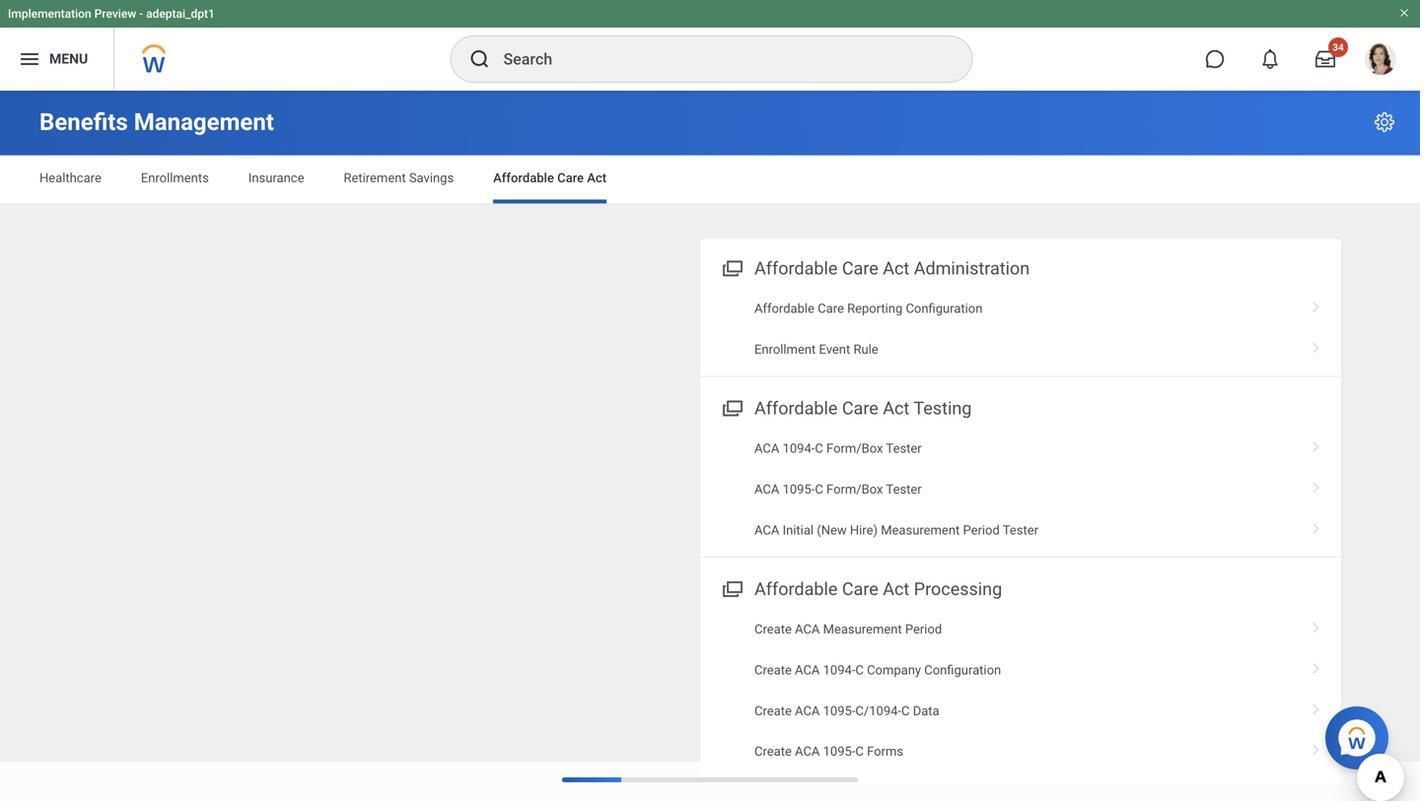 Task type: locate. For each thing, give the bounding box(es) containing it.
1 chevron right image from the top
[[1304, 615, 1330, 635]]

aca 1094-c form/box tester link
[[700, 429, 1341, 469]]

c up aca 1095-c form/box tester
[[815, 441, 823, 456]]

create aca 1095-c/1094-c data
[[755, 704, 940, 719]]

c left the data at the bottom of page
[[902, 704, 910, 719]]

0 horizontal spatial 1094-
[[783, 441, 815, 456]]

0 vertical spatial measurement
[[881, 523, 960, 538]]

chevron right image for enrollment event rule
[[1304, 335, 1330, 355]]

(new
[[817, 523, 847, 538]]

3 create from the top
[[755, 704, 792, 719]]

2 menu group image from the top
[[718, 394, 745, 421]]

1095- down create aca 1095-c/1094-c data
[[823, 745, 856, 760]]

menu group image
[[718, 254, 745, 281], [718, 394, 745, 421], [718, 575, 745, 601]]

1094- up create aca 1095-c/1094-c data
[[823, 663, 856, 678]]

measurement
[[881, 523, 960, 538], [823, 622, 902, 637]]

enrollment
[[755, 342, 816, 357]]

chevron right image inside enrollment event rule link
[[1304, 335, 1330, 355]]

2 vertical spatial list
[[700, 609, 1341, 773]]

c
[[815, 441, 823, 456], [815, 482, 823, 497], [856, 663, 864, 678], [902, 704, 910, 719], [856, 745, 864, 760]]

list containing create aca measurement period
[[700, 609, 1341, 773]]

search image
[[468, 47, 492, 71]]

form/box
[[827, 441, 883, 456], [827, 482, 883, 497]]

aca initial (new hire) measurement period tester
[[755, 523, 1039, 538]]

measurement right hire)
[[881, 523, 960, 538]]

configuration
[[906, 301, 983, 316], [924, 663, 1001, 678]]

chevron right image for create aca 1094-c company configuration
[[1304, 656, 1330, 676]]

0 vertical spatial 1094-
[[783, 441, 815, 456]]

chevron right image inside aca initial (new hire) measurement period tester link
[[1304, 516, 1330, 536]]

chevron right image inside the "aca 1095-c form/box tester" link
[[1304, 475, 1330, 495]]

affordable care act administration
[[755, 258, 1030, 279]]

care
[[557, 171, 584, 185], [842, 258, 879, 279], [818, 301, 844, 316], [842, 398, 879, 419], [842, 579, 879, 600]]

chevron right image for create aca 1095-c forms
[[1304, 738, 1330, 758]]

form/box for 1095-
[[827, 482, 883, 497]]

processing
[[914, 579, 1002, 600]]

2 create from the top
[[755, 663, 792, 678]]

list
[[700, 289, 1341, 370], [700, 429, 1341, 551], [700, 609, 1341, 773]]

1094-
[[783, 441, 815, 456], [823, 663, 856, 678]]

create aca 1094-c company configuration
[[755, 663, 1001, 678]]

c/1094-
[[856, 704, 902, 719]]

affordable for affordable care act processing
[[755, 579, 838, 600]]

chevron right image inside affordable care reporting configuration link
[[1304, 295, 1330, 314]]

chevron right image inside create aca 1095-c/1094-c data link
[[1304, 697, 1330, 717]]

tester down testing
[[886, 441, 922, 456]]

care for affordable care reporting configuration
[[818, 301, 844, 316]]

c up (new
[[815, 482, 823, 497]]

0 vertical spatial period
[[963, 523, 1000, 538]]

4 create from the top
[[755, 745, 792, 760]]

affordable inside list
[[755, 301, 815, 316]]

tester for aca 1095-c form/box tester
[[886, 482, 922, 497]]

1 vertical spatial 1094-
[[823, 663, 856, 678]]

1 list from the top
[[700, 289, 1341, 370]]

tester up aca initial (new hire) measurement period tester
[[886, 482, 922, 497]]

chevron right image
[[1304, 295, 1330, 314], [1304, 335, 1330, 355], [1304, 435, 1330, 454], [1304, 475, 1330, 495], [1304, 516, 1330, 536], [1304, 656, 1330, 676], [1304, 697, 1330, 717]]

chevron right image inside the create aca 1094-c company configuration link
[[1304, 656, 1330, 676]]

aca up create aca 1095-c/1094-c data
[[795, 663, 820, 678]]

tab list
[[20, 156, 1401, 204]]

care inside tab list
[[557, 171, 584, 185]]

affordable
[[493, 171, 554, 185], [755, 258, 838, 279], [755, 301, 815, 316], [755, 398, 838, 419], [755, 579, 838, 600]]

form/box down 'affordable care act testing'
[[827, 441, 883, 456]]

6 chevron right image from the top
[[1304, 656, 1330, 676]]

0 vertical spatial configuration
[[906, 301, 983, 316]]

0 vertical spatial list
[[700, 289, 1341, 370]]

period down the "aca 1095-c form/box tester" link
[[963, 523, 1000, 538]]

form/box up hire)
[[827, 482, 883, 497]]

1 create from the top
[[755, 622, 792, 637]]

chevron right image
[[1304, 615, 1330, 635], [1304, 738, 1330, 758]]

1 horizontal spatial period
[[963, 523, 1000, 538]]

3 chevron right image from the top
[[1304, 435, 1330, 454]]

1095-
[[783, 482, 815, 497], [823, 704, 856, 719], [823, 745, 856, 760]]

list for processing
[[700, 609, 1341, 773]]

affordable care act
[[493, 171, 607, 185]]

2 form/box from the top
[[827, 482, 883, 497]]

0 horizontal spatial period
[[905, 622, 942, 637]]

1095- for c/1094-
[[823, 704, 856, 719]]

affordable care reporting configuration
[[755, 301, 983, 316]]

34
[[1333, 41, 1344, 53]]

create for create aca 1095-c/1094-c data
[[755, 704, 792, 719]]

act inside tab list
[[587, 171, 607, 185]]

period inside aca initial (new hire) measurement period tester link
[[963, 523, 1000, 538]]

tab list containing healthcare
[[20, 156, 1401, 204]]

7 chevron right image from the top
[[1304, 697, 1330, 717]]

tester for aca 1094-c form/box tester
[[886, 441, 922, 456]]

2 chevron right image from the top
[[1304, 738, 1330, 758]]

chevron right image inside create aca measurement period link
[[1304, 615, 1330, 635]]

retirement
[[344, 171, 406, 185]]

tester
[[886, 441, 922, 456], [886, 482, 922, 497], [1003, 523, 1039, 538]]

aca up aca 1095-c form/box tester
[[755, 441, 780, 456]]

aca 1095-c form/box tester
[[755, 482, 922, 497]]

3 menu group image from the top
[[718, 575, 745, 601]]

0 vertical spatial menu group image
[[718, 254, 745, 281]]

care inside list
[[818, 301, 844, 316]]

2 list from the top
[[700, 429, 1341, 551]]

measurement down affordable care act processing
[[823, 622, 902, 637]]

1 vertical spatial list
[[700, 429, 1341, 551]]

justify image
[[18, 47, 41, 71]]

configuration inside affordable care reporting configuration link
[[906, 301, 983, 316]]

2 chevron right image from the top
[[1304, 335, 1330, 355]]

period
[[963, 523, 1000, 538], [905, 622, 942, 637]]

1095- up initial
[[783, 482, 815, 497]]

chevron right image inside create aca 1095-c forms link
[[1304, 738, 1330, 758]]

1 chevron right image from the top
[[1304, 295, 1330, 314]]

retirement savings
[[344, 171, 454, 185]]

profile logan mcneil image
[[1365, 43, 1397, 79]]

aca 1095-c form/box tester link
[[700, 469, 1341, 510]]

event
[[819, 342, 850, 357]]

1094- up aca 1095-c form/box tester
[[783, 441, 815, 456]]

list for testing
[[700, 429, 1341, 551]]

5 chevron right image from the top
[[1304, 516, 1330, 536]]

implementation
[[8, 7, 91, 21]]

aca
[[755, 441, 780, 456], [755, 482, 780, 497], [755, 523, 780, 538], [795, 622, 820, 637], [795, 663, 820, 678], [795, 704, 820, 719], [795, 745, 820, 760]]

1 form/box from the top
[[827, 441, 883, 456]]

chevron right image for aca 1095-c form/box tester
[[1304, 475, 1330, 495]]

2 vertical spatial 1095-
[[823, 745, 856, 760]]

management
[[134, 108, 274, 136]]

list containing aca 1094-c form/box tester
[[700, 429, 1341, 551]]

period up company
[[905, 622, 942, 637]]

tester down the "aca 1095-c form/box tester" link
[[1003, 523, 1039, 538]]

1095- up create aca 1095-c forms
[[823, 704, 856, 719]]

care for affordable care act administration
[[842, 258, 879, 279]]

act
[[587, 171, 607, 185], [883, 258, 910, 279], [883, 398, 910, 419], [883, 579, 910, 600]]

benefits management main content
[[0, 91, 1420, 802]]

configuration up the data at the bottom of page
[[924, 663, 1001, 678]]

0 vertical spatial form/box
[[827, 441, 883, 456]]

1 vertical spatial period
[[905, 622, 942, 637]]

1 vertical spatial form/box
[[827, 482, 883, 497]]

1 vertical spatial chevron right image
[[1304, 738, 1330, 758]]

testing
[[914, 398, 972, 419]]

3 list from the top
[[700, 609, 1341, 773]]

0 vertical spatial tester
[[886, 441, 922, 456]]

2 vertical spatial menu group image
[[718, 575, 745, 601]]

configuration down administration
[[906, 301, 983, 316]]

configure this page image
[[1373, 110, 1397, 134]]

chevron right image for create aca 1095-c/1094-c data
[[1304, 697, 1330, 717]]

enrollments
[[141, 171, 209, 185]]

1 menu group image from the top
[[718, 254, 745, 281]]

1 vertical spatial menu group image
[[718, 394, 745, 421]]

affordable care act processing
[[755, 579, 1002, 600]]

affordable inside tab list
[[493, 171, 554, 185]]

4 chevron right image from the top
[[1304, 475, 1330, 495]]

0 vertical spatial chevron right image
[[1304, 615, 1330, 635]]

forms
[[867, 745, 904, 760]]

create
[[755, 622, 792, 637], [755, 663, 792, 678], [755, 704, 792, 719], [755, 745, 792, 760]]

list containing affordable care reporting configuration
[[700, 289, 1341, 370]]

menu button
[[0, 28, 114, 91]]

1 vertical spatial tester
[[886, 482, 922, 497]]

menu group image for affordable care act processing
[[718, 575, 745, 601]]

1 vertical spatial 1095-
[[823, 704, 856, 719]]

1 vertical spatial configuration
[[924, 663, 1001, 678]]

administration
[[914, 258, 1030, 279]]

aca down aca 1094-c form/box tester
[[755, 482, 780, 497]]

chevron right image inside aca 1094-c form/box tester link
[[1304, 435, 1330, 454]]

reporting
[[847, 301, 903, 316]]



Task type: describe. For each thing, give the bounding box(es) containing it.
implementation preview -   adeptai_dpt1
[[8, 7, 215, 21]]

notifications large image
[[1261, 49, 1280, 69]]

create aca 1095-c forms link
[[700, 732, 1341, 773]]

0 vertical spatial 1095-
[[783, 482, 815, 497]]

create aca measurement period
[[755, 622, 942, 637]]

healthcare
[[39, 171, 101, 185]]

act for affordable care act
[[587, 171, 607, 185]]

create aca 1095-c forms
[[755, 745, 904, 760]]

hire)
[[850, 523, 878, 538]]

c left forms
[[856, 745, 864, 760]]

act for affordable care act processing
[[883, 579, 910, 600]]

care for affordable care act testing
[[842, 398, 879, 419]]

chevron right image for create aca measurement period
[[1304, 615, 1330, 635]]

chevron right image for affordable care reporting configuration
[[1304, 295, 1330, 314]]

menu banner
[[0, 0, 1420, 91]]

affordable for affordable care act
[[493, 171, 554, 185]]

affordable for affordable care act administration
[[755, 258, 838, 279]]

aca initial (new hire) measurement period tester link
[[700, 510, 1341, 551]]

data
[[913, 704, 940, 719]]

preview
[[94, 7, 136, 21]]

create aca measurement period link
[[700, 609, 1341, 650]]

create for create aca 1095-c forms
[[755, 745, 792, 760]]

-
[[139, 7, 143, 21]]

menu group image for affordable care act testing
[[718, 394, 745, 421]]

act for affordable care act administration
[[883, 258, 910, 279]]

benefits
[[39, 108, 128, 136]]

care for affordable care act
[[557, 171, 584, 185]]

company
[[867, 663, 921, 678]]

2 vertical spatial tester
[[1003, 523, 1039, 538]]

list for administration
[[700, 289, 1341, 370]]

adeptai_dpt1
[[146, 7, 215, 21]]

affordable for affordable care reporting configuration
[[755, 301, 815, 316]]

rule
[[854, 342, 878, 357]]

chevron right image for aca 1094-c form/box tester
[[1304, 435, 1330, 454]]

create aca 1094-c company configuration link
[[700, 650, 1341, 691]]

initial
[[783, 523, 814, 538]]

aca up create aca 1094-c company configuration
[[795, 622, 820, 637]]

1095- for c
[[823, 745, 856, 760]]

create for create aca measurement period
[[755, 622, 792, 637]]

aca up create aca 1095-c forms
[[795, 704, 820, 719]]

configuration inside the create aca 1094-c company configuration link
[[924, 663, 1001, 678]]

34 button
[[1304, 37, 1348, 81]]

affordable care reporting configuration link
[[700, 289, 1341, 329]]

create aca 1095-c/1094-c data link
[[700, 691, 1341, 732]]

period inside create aca measurement period link
[[905, 622, 942, 637]]

close environment banner image
[[1399, 7, 1410, 19]]

chevron right image for aca initial (new hire) measurement period tester
[[1304, 516, 1330, 536]]

menu
[[49, 51, 88, 67]]

benefits management
[[39, 108, 274, 136]]

1 vertical spatial measurement
[[823, 622, 902, 637]]

insurance
[[248, 171, 304, 185]]

savings
[[409, 171, 454, 185]]

affordable care act testing
[[755, 398, 972, 419]]

care for affordable care act processing
[[842, 579, 879, 600]]

tab list inside benefits management main content
[[20, 156, 1401, 204]]

aca down create aca 1095-c/1094-c data
[[795, 745, 820, 760]]

enrollment event rule
[[755, 342, 878, 357]]

act for affordable care act testing
[[883, 398, 910, 419]]

form/box for 1094-
[[827, 441, 883, 456]]

inbox large image
[[1316, 49, 1335, 69]]

Search Workday  search field
[[504, 37, 932, 81]]

aca left initial
[[755, 523, 780, 538]]

aca 1094-c form/box tester
[[755, 441, 922, 456]]

menu group image for affordable care act administration
[[718, 254, 745, 281]]

enrollment event rule link
[[700, 329, 1341, 370]]

1 horizontal spatial 1094-
[[823, 663, 856, 678]]

create for create aca 1094-c company configuration
[[755, 663, 792, 678]]

affordable for affordable care act testing
[[755, 398, 838, 419]]

c left company
[[856, 663, 864, 678]]



Task type: vqa. For each thing, say whether or not it's contained in the screenshot.
Dashboard Expenses icon
no



